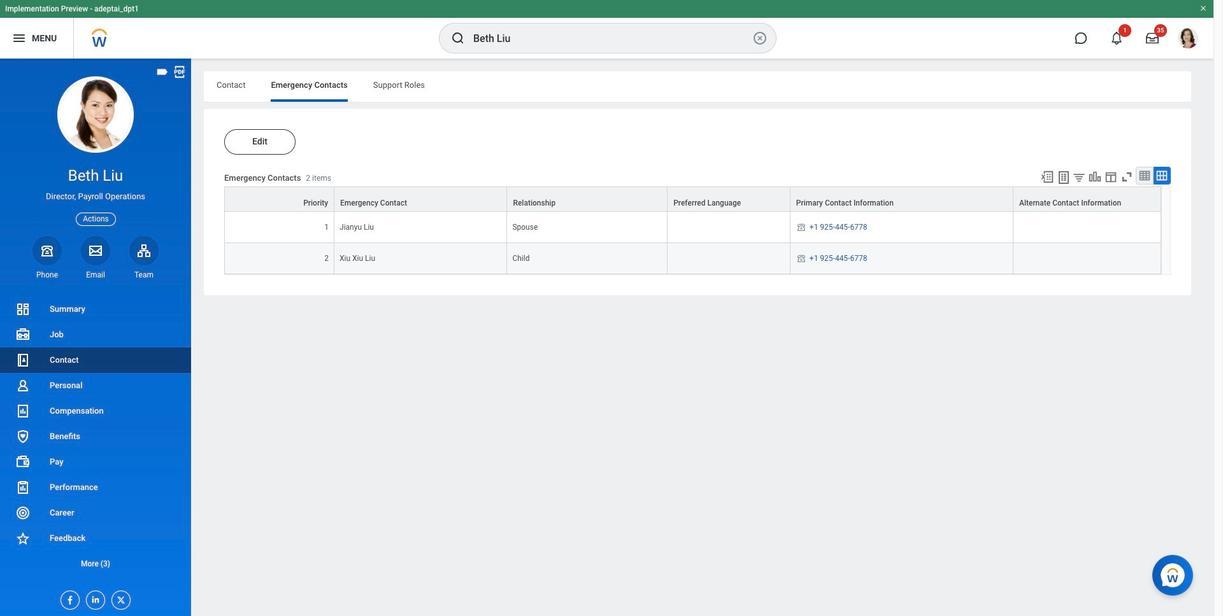 Task type: vqa. For each thing, say whether or not it's contained in the screenshot.
cell
yes



Task type: describe. For each thing, give the bounding box(es) containing it.
view worker - expand/collapse chart image
[[1088, 170, 1102, 184]]

notifications large image
[[1111, 32, 1123, 45]]

xiu xiu liu element
[[340, 252, 375, 263]]

navigation pane region
[[0, 59, 191, 617]]

phone beth liu element
[[32, 270, 62, 280]]

child element
[[513, 252, 530, 263]]

view printable version (pdf) image
[[173, 65, 187, 79]]

select to filter grid data image
[[1072, 171, 1086, 184]]

job image
[[15, 328, 31, 343]]

profile logan mcneil image
[[1178, 28, 1199, 51]]

view team image
[[136, 243, 152, 259]]

click to view/edit grid preferences image
[[1104, 170, 1118, 184]]

contact image
[[15, 353, 31, 368]]

table image
[[1139, 170, 1151, 182]]

spouse element
[[513, 221, 538, 232]]

3 row from the top
[[224, 244, 1162, 275]]

x image
[[112, 592, 126, 606]]

email beth liu element
[[81, 270, 110, 280]]

feedback image
[[15, 531, 31, 547]]

2 row from the top
[[224, 212, 1162, 244]]

phone image for 1st row from the bottom
[[796, 254, 807, 264]]

personal image
[[15, 379, 31, 394]]

search image
[[451, 31, 466, 46]]

tag image
[[155, 65, 170, 79]]



Task type: locate. For each thing, give the bounding box(es) containing it.
performance image
[[15, 480, 31, 496]]

jianyu liu element
[[340, 221, 374, 232]]

list
[[0, 297, 191, 577]]

2 phone image from the top
[[796, 254, 807, 264]]

phone image
[[38, 243, 56, 259]]

1 phone image from the top
[[796, 222, 807, 233]]

benefits image
[[15, 429, 31, 445]]

close environment banner image
[[1200, 4, 1208, 12]]

summary image
[[15, 302, 31, 317]]

x circle image
[[753, 31, 768, 46]]

facebook image
[[61, 592, 75, 606]]

row
[[224, 187, 1162, 212], [224, 212, 1162, 244], [224, 244, 1162, 275]]

phone image for second row from the bottom
[[796, 222, 807, 233]]

linkedin image
[[87, 592, 101, 605]]

expand table image
[[1156, 170, 1169, 182]]

1 vertical spatial phone image
[[796, 254, 807, 264]]

tab list
[[204, 71, 1192, 102]]

mail image
[[88, 243, 103, 259]]

pay image
[[15, 455, 31, 470]]

inbox large image
[[1146, 32, 1159, 45]]

1 row from the top
[[224, 187, 1162, 212]]

career image
[[15, 506, 31, 521]]

0 vertical spatial phone image
[[796, 222, 807, 233]]

compensation image
[[15, 404, 31, 419]]

export to worksheets image
[[1057, 170, 1072, 185]]

team beth liu element
[[129, 270, 159, 280]]

Search Workday  search field
[[473, 24, 750, 52]]

toolbar
[[1035, 167, 1171, 187]]

justify image
[[11, 31, 27, 46]]

fullscreen image
[[1120, 170, 1134, 184]]

banner
[[0, 0, 1214, 59]]

export to excel image
[[1041, 170, 1055, 184]]

phone image
[[796, 222, 807, 233], [796, 254, 807, 264]]

cell
[[668, 212, 791, 244], [1014, 212, 1162, 244], [668, 244, 791, 275], [1014, 244, 1162, 275]]



